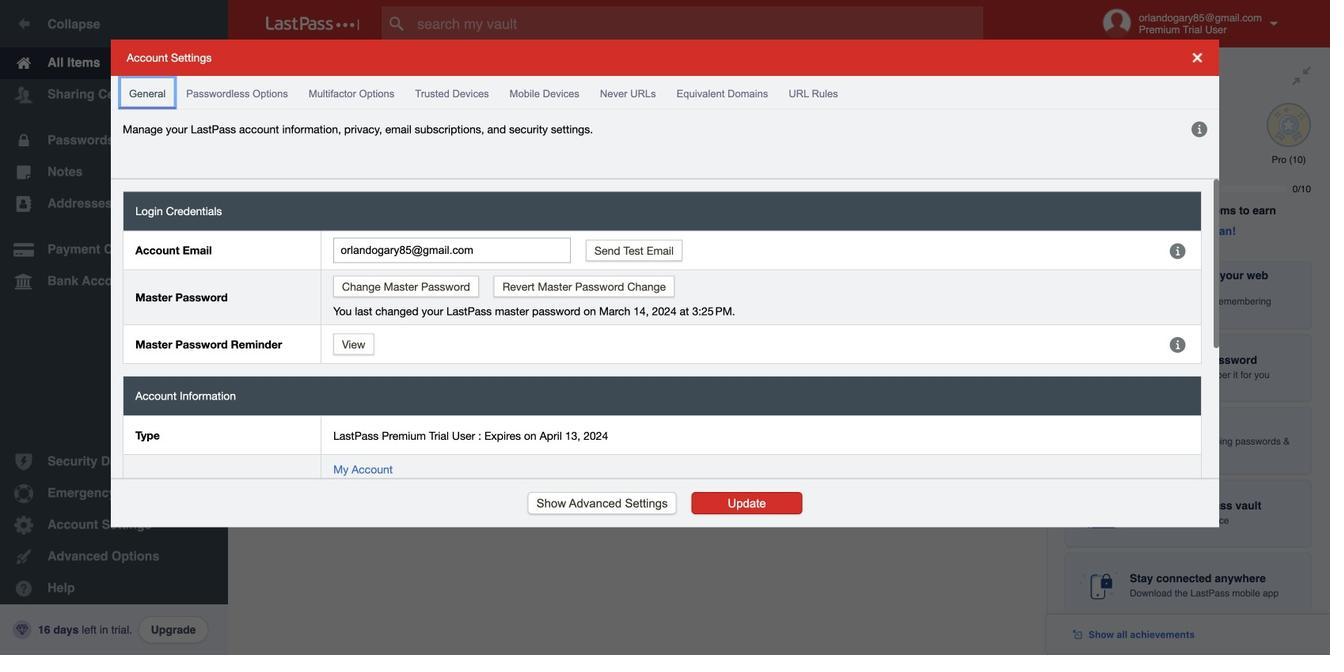 Task type: vqa. For each thing, say whether or not it's contained in the screenshot.
New item navigation
no



Task type: locate. For each thing, give the bounding box(es) containing it.
Search search field
[[382, 6, 1015, 41]]

search my vault text field
[[382, 6, 1015, 41]]

lastpass image
[[266, 17, 360, 31]]



Task type: describe. For each thing, give the bounding box(es) containing it.
main content main content
[[228, 48, 1047, 51]]

main navigation navigation
[[0, 0, 228, 656]]



